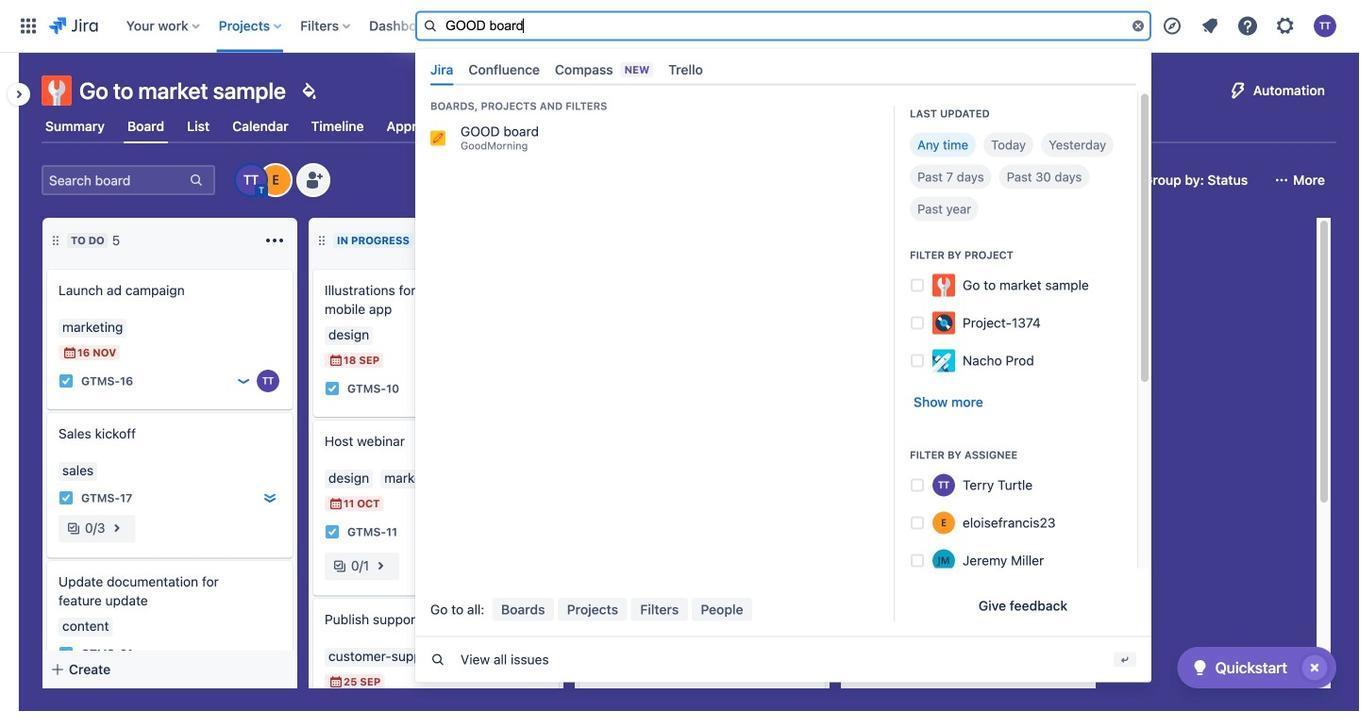 Task type: vqa. For each thing, say whether or not it's contained in the screenshot.
Import Jira Cloud import
no



Task type: describe. For each thing, give the bounding box(es) containing it.
clear search session image
[[1131, 18, 1146, 34]]

column actions menu image
[[263, 229, 286, 252]]

0 horizontal spatial eloisefrancis23 image
[[260, 165, 291, 195]]

notifications image
[[1199, 15, 1221, 37]]

last updated option group
[[910, 133, 1122, 221]]

Search Jira field
[[415, 11, 1151, 41]]

medium image
[[795, 668, 810, 683]]

view all issues image
[[430, 653, 445, 668]]

0 vertical spatial low image
[[236, 374, 251, 389]]

2 tab from the left
[[461, 54, 547, 86]]

1 vertical spatial terry turtle image
[[257, 370, 279, 393]]

Search board text field
[[43, 167, 187, 193]]

task image for lowest image
[[59, 491, 74, 506]]

dismiss quickstart image
[[1300, 653, 1330, 683]]

lowest image
[[262, 491, 277, 506]]

3 tab from the left
[[661, 54, 711, 86]]

appswitcher icon image
[[17, 15, 40, 37]]

automation image
[[1227, 79, 1249, 102]]

1 horizontal spatial eloisefrancis23 image
[[523, 378, 545, 400]]

your profile and settings image
[[1314, 15, 1336, 37]]

settings image
[[1274, 15, 1297, 37]]



Task type: locate. For each thing, give the bounding box(es) containing it.
0 horizontal spatial low image
[[236, 374, 251, 389]]

1 vertical spatial show subtasks image
[[369, 555, 392, 578]]

1 horizontal spatial low image
[[262, 646, 277, 662]]

eloisefrancis23 image
[[523, 521, 545, 544]]

16 november 2023 image
[[62, 345, 77, 361]]

1 vertical spatial task image
[[325, 525, 340, 540]]

task image for eloisefrancis23 icon
[[325, 525, 340, 540]]

tab
[[423, 54, 461, 86], [461, 54, 547, 86], [661, 54, 711, 86]]

jira image
[[49, 15, 98, 37], [49, 15, 98, 37]]

16 november 2023 image
[[62, 345, 77, 361]]

1 tab from the left
[[423, 54, 461, 86]]

0 horizontal spatial show subtasks image
[[105, 517, 128, 540]]

terry turtle image
[[789, 396, 812, 419]]

task image
[[59, 374, 74, 389], [325, 381, 340, 396], [59, 646, 74, 662], [591, 668, 606, 683]]

0 vertical spatial eloisefrancis23 image
[[260, 165, 291, 195]]

banner
[[0, 0, 1359, 683]]

18 september 2023 image
[[328, 353, 344, 368]]

eloisefrancis23 image
[[260, 165, 291, 195], [523, 378, 545, 400]]

1 vertical spatial eloisefrancis23 image
[[523, 378, 545, 400]]

1 vertical spatial low image
[[262, 646, 277, 662]]

tab list
[[423, 54, 1144, 86], [30, 109, 1348, 143]]

discover atlassian products image
[[1161, 15, 1183, 37]]

0 vertical spatial task image
[[59, 491, 74, 506]]

0 vertical spatial show subtasks image
[[105, 517, 128, 540]]

show subtasks image
[[105, 517, 128, 540], [369, 555, 392, 578]]

task image
[[59, 491, 74, 506], [325, 525, 340, 540]]

0 vertical spatial terry turtle image
[[236, 165, 266, 195]]

18 september 2023 image
[[328, 353, 344, 368]]

1 horizontal spatial show subtasks image
[[369, 555, 392, 578]]

add people image
[[302, 169, 325, 192]]

search image
[[423, 18, 438, 34]]

sidebar navigation image
[[0, 76, 42, 113]]

primary element
[[11, 0, 948, 52]]

1 vertical spatial tab list
[[30, 109, 1348, 143]]

set background color image
[[297, 79, 320, 102]]

check image
[[1189, 657, 1211, 680]]

0 horizontal spatial task image
[[59, 491, 74, 506]]

0 vertical spatial tab list
[[423, 54, 1144, 86]]

create column image
[[1115, 226, 1137, 248]]

help image
[[1236, 15, 1259, 37]]

25 september 2023 image
[[328, 675, 344, 690], [328, 675, 344, 690]]

1 horizontal spatial task image
[[325, 525, 340, 540]]

11 october 2023 image
[[328, 496, 344, 512], [328, 496, 344, 512]]

low image
[[236, 374, 251, 389], [262, 646, 277, 662]]

terry turtle image
[[236, 165, 266, 195], [257, 370, 279, 393]]



